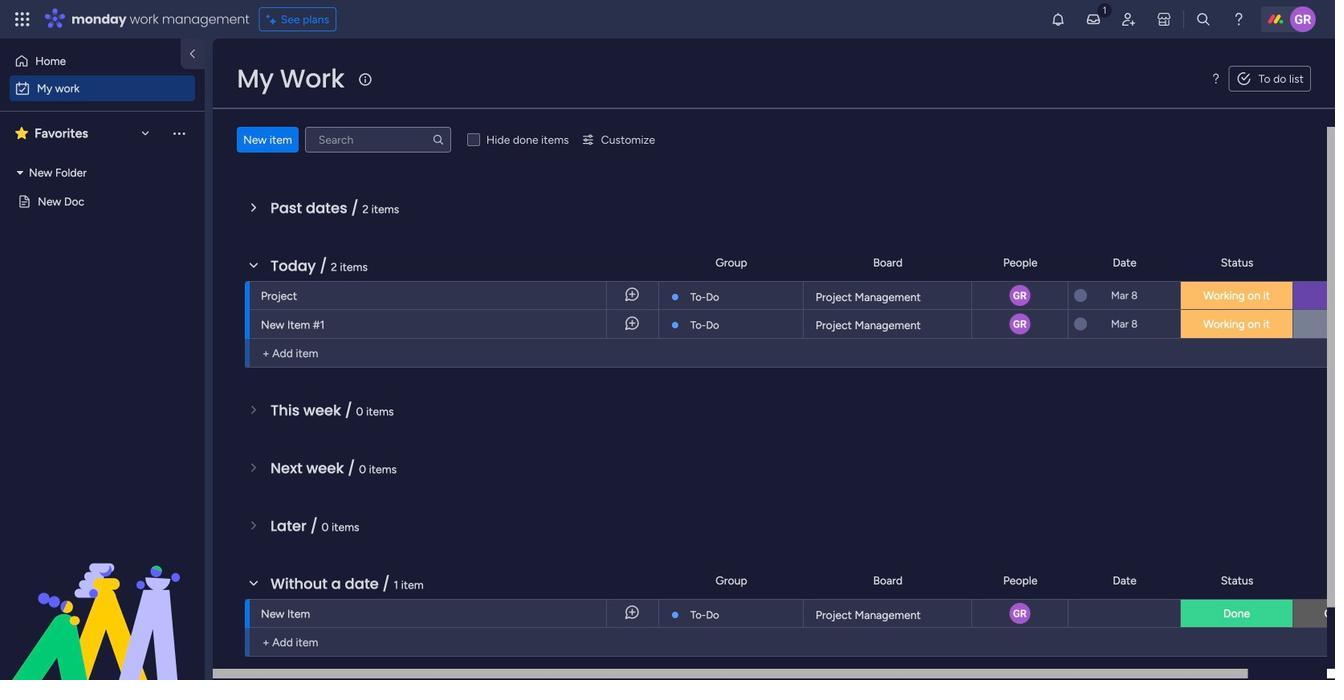 Task type: locate. For each thing, give the bounding box(es) containing it.
list box
[[0, 155, 205, 312]]

favorites options image
[[171, 125, 187, 141]]

select product image
[[14, 11, 31, 27]]

None search field
[[305, 127, 451, 153]]

update feed image
[[1085, 11, 1102, 27]]

lottie animation element
[[0, 518, 205, 680]]

0 vertical spatial option
[[10, 48, 171, 74]]

lottie animation image
[[0, 518, 205, 680]]

option
[[10, 48, 171, 74], [10, 75, 195, 101]]

greg robinson image
[[1290, 6, 1316, 32]]

1 vertical spatial option
[[10, 75, 195, 101]]

see plans image
[[266, 10, 281, 28]]

menu image
[[1210, 72, 1222, 85]]

invite members image
[[1121, 11, 1137, 27]]

search everything image
[[1195, 11, 1212, 27]]

Filter dashboard by text search field
[[305, 127, 451, 153]]



Task type: describe. For each thing, give the bounding box(es) containing it.
search image
[[432, 133, 445, 146]]

1 option from the top
[[10, 48, 171, 74]]

help image
[[1231, 11, 1247, 27]]

monday marketplace image
[[1156, 11, 1172, 27]]

1 image
[[1098, 1, 1112, 19]]

notifications image
[[1050, 11, 1066, 27]]

v2 star 2 image
[[15, 124, 28, 143]]

2 option from the top
[[10, 75, 195, 101]]

caret down image
[[17, 167, 23, 178]]

public board image
[[17, 194, 32, 209]]



Task type: vqa. For each thing, say whether or not it's contained in the screenshot.
rightmost 8
no



